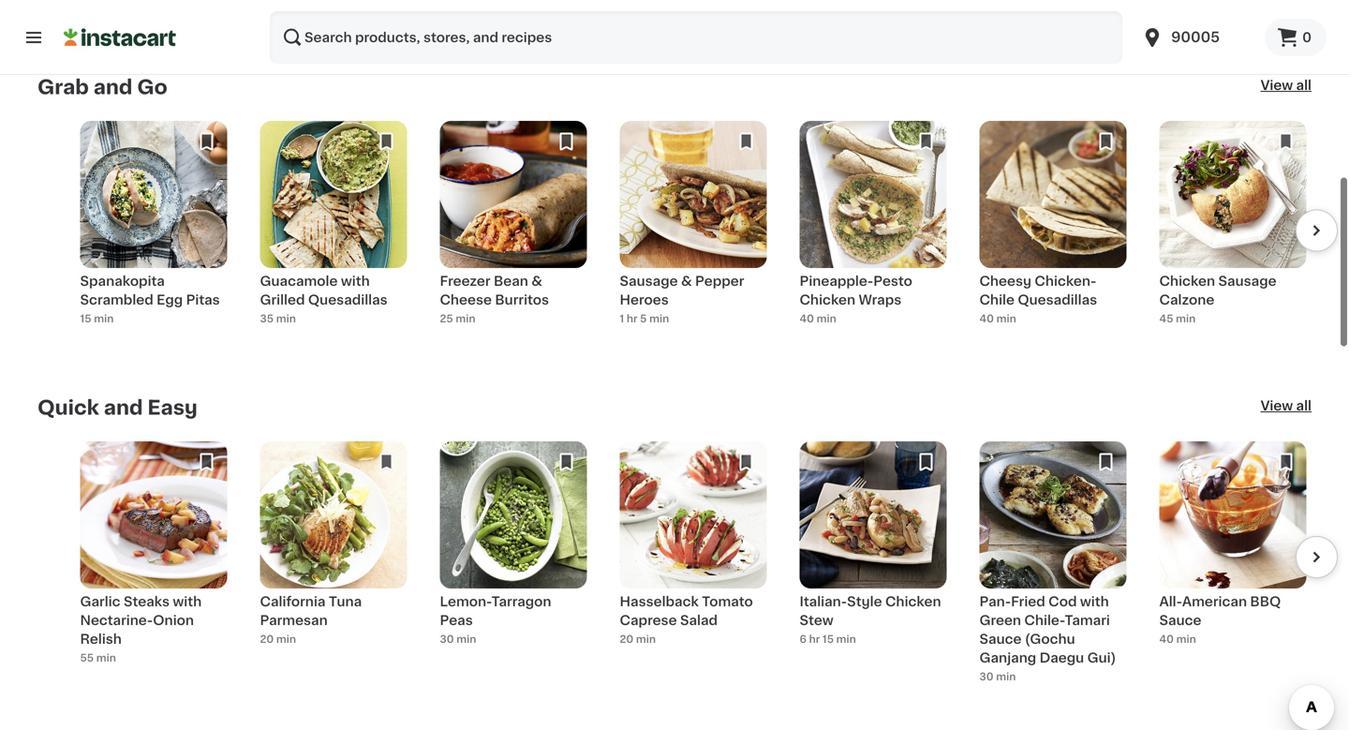 Task type: vqa. For each thing, say whether or not it's contained in the screenshot.


Task type: describe. For each thing, give the bounding box(es) containing it.
quesadillas for with
[[308, 293, 388, 306]]

cheesy
[[980, 274, 1032, 288]]

50 min
[[440, 12, 477, 22]]

25 min
[[440, 313, 476, 324]]

calzone
[[1160, 293, 1215, 306]]

min for guacamole with grilled quesadillas
[[276, 313, 296, 324]]

italian-style chicken stew
[[800, 595, 942, 627]]

pan-
[[980, 595, 1011, 608]]

min for all-american bbq sauce
[[1177, 634, 1197, 644]]

grab
[[37, 77, 89, 97]]

25
[[440, 313, 453, 324]]

ganjang
[[980, 651, 1037, 664]]

6
[[800, 634, 807, 644]]

view all for quick and easy
[[1261, 399, 1312, 412]]

grilled
[[260, 293, 305, 306]]

hasselback
[[620, 595, 699, 608]]

stew
[[800, 614, 834, 627]]

bean
[[494, 274, 529, 288]]

min for pan-fried cod with green chile-tamari sauce (gochu ganjang daegu gui)
[[997, 672, 1016, 682]]

35
[[260, 313, 274, 324]]

item carousel region for grab and go
[[37, 121, 1339, 351]]

garlic
[[80, 595, 120, 608]]

heroes
[[620, 293, 669, 306]]

recipe card group containing spanakopita scrambled egg pitas
[[80, 121, 227, 351]]

40 min for pineapple-pesto chicken wraps
[[800, 313, 837, 324]]

1 for 1 hr 15 min
[[800, 12, 804, 22]]

sausage & pepper heroes
[[620, 274, 745, 306]]

min inside 1 hr 15 min link
[[834, 12, 854, 22]]

Search field
[[270, 11, 1123, 64]]

all-
[[1160, 595, 1183, 608]]

peas
[[440, 614, 473, 627]]

steaks
[[124, 595, 170, 608]]

pan-fried cod with green chile-tamari sauce (gochu ganjang daegu gui)
[[980, 595, 1117, 664]]

45 min
[[1160, 313, 1196, 324]]

55 min
[[80, 653, 116, 663]]

recipe card group containing guacamole with grilled quesadillas
[[260, 121, 407, 351]]

cod
[[1049, 595, 1077, 608]]

easy
[[148, 398, 198, 417]]

pesto
[[874, 274, 913, 288]]

style
[[847, 595, 883, 608]]

45
[[1160, 313, 1174, 324]]

recipe card group containing sausage & pepper heroes
[[620, 121, 767, 351]]

all-american bbq sauce
[[1160, 595, 1282, 627]]

pineapple-
[[800, 274, 874, 288]]

onion
[[153, 614, 194, 627]]

recipe card group containing chicken sausage calzone
[[1160, 121, 1307, 351]]

relish
[[80, 633, 122, 646]]

freezer
[[440, 274, 491, 288]]

recipe card group containing italian-style chicken stew
[[800, 441, 947, 672]]

italian-
[[800, 595, 848, 608]]

parmesan
[[260, 614, 328, 627]]

pepper
[[696, 274, 745, 288]]

with inside guacamole with grilled quesadillas
[[341, 274, 370, 288]]

0 vertical spatial hr
[[807, 12, 818, 22]]

50 min link
[[440, 0, 587, 31]]

min for pineapple-pesto chicken wraps
[[817, 313, 837, 324]]

20 for parmesan
[[260, 634, 274, 644]]

salad
[[680, 614, 718, 627]]

cheese
[[440, 293, 492, 306]]

nectarine-
[[80, 614, 153, 627]]

recipe card group containing cheesy chicken- chile quesadillas
[[980, 121, 1127, 351]]

california tuna parmesan
[[260, 595, 362, 627]]

0 button
[[1265, 19, 1327, 56]]

6 hr 15 min
[[800, 634, 857, 644]]

bbq
[[1251, 595, 1282, 608]]

go
[[137, 77, 168, 97]]

daegu
[[1040, 651, 1085, 664]]

chicken for quick and easy
[[886, 595, 942, 608]]

recipe card group containing california tuna parmesan
[[260, 441, 407, 672]]

40 min for all-american bbq sauce
[[1160, 634, 1197, 644]]

quesadillas for chicken-
[[1018, 293, 1098, 306]]

guacamole
[[260, 274, 338, 288]]

view all link for grab and go
[[1261, 76, 1312, 98]]

sausage inside chicken sausage calzone
[[1219, 274, 1277, 288]]

quick and easy
[[37, 398, 198, 417]]

caprese
[[620, 614, 677, 627]]

1 90005 button from the left
[[1130, 11, 1265, 64]]

chicken-
[[1035, 274, 1097, 288]]

with inside pan-fried cod with green chile-tamari sauce (gochu ganjang daegu gui)
[[1081, 595, 1110, 608]]

tomato
[[702, 595, 753, 608]]



Task type: locate. For each thing, give the bounding box(es) containing it.
view for easy
[[1261, 399, 1294, 412]]

quesadillas
[[308, 293, 388, 306], [1018, 293, 1098, 306]]

all
[[1297, 79, 1312, 92], [1297, 399, 1312, 412]]

0 horizontal spatial 30 min
[[440, 634, 476, 644]]

min for spanakopita scrambled egg pitas
[[94, 313, 114, 324]]

1 horizontal spatial 1
[[800, 12, 804, 22]]

1 all from the top
[[1297, 79, 1312, 92]]

tuna
[[329, 595, 362, 608]]

spanakopita scrambled egg pitas
[[80, 274, 220, 306]]

1 vertical spatial 30 min
[[980, 672, 1016, 682]]

30 min
[[440, 634, 476, 644], [980, 672, 1016, 682]]

30 for pan-fried cod with green chile-tamari sauce (gochu ganjang daegu gui)
[[980, 672, 994, 682]]

hr for sausage & pepper heroes
[[627, 313, 638, 324]]

1 vertical spatial view all
[[1261, 399, 1312, 412]]

30 down ganjang
[[980, 672, 994, 682]]

&
[[532, 274, 543, 288], [681, 274, 692, 288]]

40 for all-american bbq sauce
[[1160, 634, 1174, 644]]

40 down all-
[[1160, 634, 1174, 644]]

1 view all link from the top
[[1261, 76, 1312, 98]]

0 horizontal spatial 40
[[800, 313, 814, 324]]

chicken down pineapple-
[[800, 293, 856, 306]]

min
[[457, 12, 477, 22], [834, 12, 854, 22], [94, 313, 114, 324], [276, 313, 296, 324], [456, 313, 476, 324], [650, 313, 669, 324], [817, 313, 837, 324], [997, 313, 1017, 324], [1176, 313, 1196, 324], [276, 634, 296, 644], [457, 634, 476, 644], [636, 634, 656, 644], [837, 634, 857, 644], [1177, 634, 1197, 644], [96, 653, 116, 663], [997, 672, 1016, 682]]

20 min down the parmesan
[[260, 634, 296, 644]]

1 horizontal spatial sauce
[[1160, 614, 1202, 627]]

chicken
[[1160, 274, 1216, 288], [800, 293, 856, 306], [886, 595, 942, 608]]

gui)
[[1088, 651, 1117, 664]]

1 inside item carousel region
[[620, 313, 624, 324]]

cheesy chicken- chile quesadillas
[[980, 274, 1098, 306]]

1 hr 15 min link
[[800, 0, 947, 31]]

30 min down peas
[[440, 634, 476, 644]]

chicken inside pineapple-pesto chicken wraps
[[800, 293, 856, 306]]

1 hr 5 min
[[620, 313, 669, 324]]

40 min
[[800, 313, 837, 324], [980, 313, 1017, 324], [1160, 634, 1197, 644]]

with inside garlic steaks with nectarine-onion relish
[[173, 595, 202, 608]]

2 vertical spatial hr
[[810, 634, 820, 644]]

1 view all from the top
[[1261, 79, 1312, 92]]

1 view from the top
[[1261, 79, 1294, 92]]

view
[[1261, 79, 1294, 92], [1261, 399, 1294, 412]]

90005
[[1172, 30, 1221, 44]]

0 horizontal spatial sauce
[[980, 633, 1022, 646]]

tamari
[[1065, 614, 1111, 627]]

1 horizontal spatial chicken
[[886, 595, 942, 608]]

sauce down all-
[[1160, 614, 1202, 627]]

item carousel region containing spanakopita scrambled egg pitas
[[37, 121, 1339, 351]]

40 for cheesy chicken- chile quesadillas
[[980, 313, 994, 324]]

view all
[[1261, 79, 1312, 92], [1261, 399, 1312, 412]]

2 vertical spatial chicken
[[886, 595, 942, 608]]

40 down pineapple-
[[800, 313, 814, 324]]

1 horizontal spatial 40
[[980, 313, 994, 324]]

0 horizontal spatial 40 min
[[800, 313, 837, 324]]

0 vertical spatial view all
[[1261, 79, 1312, 92]]

0 horizontal spatial chicken
[[800, 293, 856, 306]]

15 for 1
[[820, 12, 832, 22]]

1 horizontal spatial quesadillas
[[1018, 293, 1098, 306]]

1
[[800, 12, 804, 22], [620, 313, 624, 324]]

35 min
[[260, 313, 296, 324]]

20 for caprese
[[620, 634, 634, 644]]

quesadillas down chicken-
[[1018, 293, 1098, 306]]

0 horizontal spatial with
[[173, 595, 202, 608]]

1 vertical spatial chicken
[[800, 293, 856, 306]]

2 20 from the left
[[620, 634, 634, 644]]

recipe card group containing lemon-tarragon peas
[[440, 441, 587, 672]]

1 20 from the left
[[260, 634, 274, 644]]

2 horizontal spatial 40 min
[[1160, 634, 1197, 644]]

& inside freezer bean & cheese burritos
[[532, 274, 543, 288]]

chicken sausage calzone
[[1160, 274, 1277, 306]]

1 horizontal spatial with
[[341, 274, 370, 288]]

pineapple-pesto chicken wraps
[[800, 274, 913, 306]]

40 min down all-
[[1160, 634, 1197, 644]]

with up tamari
[[1081, 595, 1110, 608]]

and for grab
[[93, 77, 133, 97]]

30 min down ganjang
[[980, 672, 1016, 682]]

0 vertical spatial 1
[[800, 12, 804, 22]]

55
[[80, 653, 94, 663]]

40 min down chile
[[980, 313, 1017, 324]]

1 horizontal spatial 20 min
[[620, 634, 656, 644]]

1 horizontal spatial 30 min
[[980, 672, 1016, 682]]

1 & from the left
[[532, 274, 543, 288]]

1 horizontal spatial 40 min
[[980, 313, 1017, 324]]

2 all from the top
[[1297, 399, 1312, 412]]

1 vertical spatial all
[[1297, 399, 1312, 412]]

1 item carousel region from the top
[[37, 121, 1339, 351]]

spanakopita
[[80, 274, 165, 288]]

20 min for california tuna parmesan
[[260, 634, 296, 644]]

& inside sausage & pepper heroes
[[681, 274, 692, 288]]

and left easy
[[104, 398, 143, 417]]

and for quick
[[104, 398, 143, 417]]

tarragon
[[492, 595, 552, 608]]

0 horizontal spatial 20
[[260, 634, 274, 644]]

2 & from the left
[[681, 274, 692, 288]]

guacamole with grilled quesadillas
[[260, 274, 388, 306]]

0 vertical spatial sauce
[[1160, 614, 1202, 627]]

quick
[[37, 398, 99, 417]]

and
[[93, 77, 133, 97], [104, 398, 143, 417]]

wraps
[[859, 293, 902, 306]]

with
[[341, 274, 370, 288], [173, 595, 202, 608], [1081, 595, 1110, 608]]

2 horizontal spatial chicken
[[1160, 274, 1216, 288]]

1 vertical spatial view all link
[[1261, 396, 1312, 419]]

recipe card group containing pan-fried cod with green chile-tamari sauce (gochu ganjang daegu gui)
[[980, 441, 1127, 684]]

quesadillas inside guacamole with grilled quesadillas
[[308, 293, 388, 306]]

chicken inside chicken sausage calzone
[[1160, 274, 1216, 288]]

california
[[260, 595, 326, 608]]

freezer bean & cheese burritos
[[440, 274, 549, 306]]

& up burritos
[[532, 274, 543, 288]]

1 quesadillas from the left
[[308, 293, 388, 306]]

1 20 min from the left
[[260, 634, 296, 644]]

chicken up calzone
[[1160, 274, 1216, 288]]

0 horizontal spatial 20 min
[[260, 634, 296, 644]]

2 horizontal spatial 40
[[1160, 634, 1174, 644]]

recipe card group
[[80, 121, 227, 351], [260, 121, 407, 351], [440, 121, 587, 351], [620, 121, 767, 351], [800, 121, 947, 351], [980, 121, 1127, 351], [1160, 121, 1307, 351], [80, 441, 227, 672], [260, 441, 407, 672], [440, 441, 587, 672], [620, 441, 767, 672], [800, 441, 947, 672], [980, 441, 1127, 684], [1160, 441, 1307, 672]]

40
[[800, 313, 814, 324], [980, 313, 994, 324], [1160, 634, 1174, 644]]

sausage inside sausage & pepper heroes
[[620, 274, 678, 288]]

recipe card group containing hasselback tomato caprese salad
[[620, 441, 767, 672]]

0 vertical spatial and
[[93, 77, 133, 97]]

2 horizontal spatial with
[[1081, 595, 1110, 608]]

2 view all link from the top
[[1261, 396, 1312, 419]]

min for freezer bean & cheese burritos
[[456, 313, 476, 324]]

0 vertical spatial 15
[[820, 12, 832, 22]]

lemon-
[[440, 595, 492, 608]]

american
[[1183, 595, 1248, 608]]

instacart logo image
[[64, 26, 176, 49]]

green
[[980, 614, 1022, 627]]

view all link
[[1261, 76, 1312, 98], [1261, 396, 1312, 419]]

30
[[440, 634, 454, 644], [980, 672, 994, 682]]

recipe card group containing all-american bbq sauce
[[1160, 441, 1307, 672]]

hr for italian-style chicken stew
[[810, 634, 820, 644]]

sauce inside pan-fried cod with green chile-tamari sauce (gochu ganjang daegu gui)
[[980, 633, 1022, 646]]

min for chicken sausage calzone
[[1176, 313, 1196, 324]]

2 view from the top
[[1261, 399, 1294, 412]]

recipe card group containing freezer bean & cheese burritos
[[440, 121, 587, 351]]

hr
[[807, 12, 818, 22], [627, 313, 638, 324], [810, 634, 820, 644]]

0 vertical spatial 30
[[440, 634, 454, 644]]

0 vertical spatial item carousel region
[[37, 121, 1339, 351]]

5
[[640, 313, 647, 324]]

20
[[260, 634, 274, 644], [620, 634, 634, 644]]

None search field
[[270, 11, 1123, 64]]

1 horizontal spatial 20
[[620, 634, 634, 644]]

hasselback tomato caprese salad
[[620, 595, 753, 627]]

2 item carousel region from the top
[[37, 441, 1339, 684]]

1 vertical spatial 1
[[620, 313, 624, 324]]

40 down chile
[[980, 313, 994, 324]]

1 vertical spatial hr
[[627, 313, 638, 324]]

0 vertical spatial all
[[1297, 79, 1312, 92]]

2 90005 button from the left
[[1142, 11, 1254, 64]]

2 view all from the top
[[1261, 399, 1312, 412]]

0 vertical spatial chicken
[[1160, 274, 1216, 288]]

2 sausage from the left
[[1219, 274, 1277, 288]]

40 min down pineapple-
[[800, 313, 837, 324]]

90005 button
[[1130, 11, 1265, 64], [1142, 11, 1254, 64]]

1 for 1 hr 5 min
[[620, 313, 624, 324]]

30 min for pan-fried cod with green chile-tamari sauce (gochu ganjang daegu gui)
[[980, 672, 1016, 682]]

pitas
[[186, 293, 220, 306]]

scrambled
[[80, 293, 153, 306]]

garlic steaks with nectarine-onion relish
[[80, 595, 202, 646]]

all for go
[[1297, 79, 1312, 92]]

grab and go
[[37, 77, 168, 97]]

30 down peas
[[440, 634, 454, 644]]

1 hr 15 min
[[800, 12, 854, 22]]

all for easy
[[1297, 399, 1312, 412]]

min for california tuna parmesan
[[276, 634, 296, 644]]

2 vertical spatial 15
[[823, 634, 834, 644]]

0 horizontal spatial 1
[[620, 313, 624, 324]]

1 sausage from the left
[[620, 274, 678, 288]]

view all for grab and go
[[1261, 79, 1312, 92]]

1 vertical spatial 15
[[80, 313, 91, 324]]

20 min
[[260, 634, 296, 644], [620, 634, 656, 644]]

item carousel region
[[37, 121, 1339, 351], [37, 441, 1339, 684]]

chile
[[980, 293, 1015, 306]]

quesadillas inside the cheesy chicken- chile quesadillas
[[1018, 293, 1098, 306]]

sauce
[[1160, 614, 1202, 627], [980, 633, 1022, 646]]

15 for 6
[[823, 634, 834, 644]]

min for lemon-tarragon peas
[[457, 634, 476, 644]]

(gochu
[[1025, 633, 1076, 646]]

20 down the parmesan
[[260, 634, 274, 644]]

sauce down green
[[980, 633, 1022, 646]]

0 vertical spatial view
[[1261, 79, 1294, 92]]

and left the go
[[93, 77, 133, 97]]

min for cheesy chicken- chile quesadillas
[[997, 313, 1017, 324]]

with right guacamole at the top
[[341, 274, 370, 288]]

lemon-tarragon peas
[[440, 595, 552, 627]]

15 min
[[80, 313, 114, 324]]

20 min down caprese
[[620, 634, 656, 644]]

min inside 50 min link
[[457, 12, 477, 22]]

with up onion at the bottom of page
[[173, 595, 202, 608]]

chicken inside italian-style chicken stew
[[886, 595, 942, 608]]

recipe card group containing garlic steaks with nectarine-onion relish
[[80, 441, 227, 672]]

0 horizontal spatial 30
[[440, 634, 454, 644]]

0 vertical spatial 30 min
[[440, 634, 476, 644]]

1 vertical spatial sauce
[[980, 633, 1022, 646]]

40 for pineapple-pesto chicken wraps
[[800, 313, 814, 324]]

15
[[820, 12, 832, 22], [80, 313, 91, 324], [823, 634, 834, 644]]

0 vertical spatial view all link
[[1261, 76, 1312, 98]]

chicken for grab and go
[[800, 293, 856, 306]]

min for garlic steaks with nectarine-onion relish
[[96, 653, 116, 663]]

0 horizontal spatial quesadillas
[[308, 293, 388, 306]]

fried
[[1011, 595, 1046, 608]]

1 vertical spatial view
[[1261, 399, 1294, 412]]

1 vertical spatial and
[[104, 398, 143, 417]]

1 horizontal spatial sausage
[[1219, 274, 1277, 288]]

view for go
[[1261, 79, 1294, 92]]

egg
[[157, 293, 183, 306]]

view all link for quick and easy
[[1261, 396, 1312, 419]]

burritos
[[495, 293, 549, 306]]

& left pepper
[[681, 274, 692, 288]]

item carousel region containing garlic steaks with nectarine-onion relish
[[37, 441, 1339, 684]]

quesadillas down guacamole at the top
[[308, 293, 388, 306]]

sauce inside all-american bbq sauce
[[1160, 614, 1202, 627]]

2 quesadillas from the left
[[1018, 293, 1098, 306]]

0 horizontal spatial sausage
[[620, 274, 678, 288]]

1 vertical spatial item carousel region
[[37, 441, 1339, 684]]

item carousel region for quick and easy
[[37, 441, 1339, 684]]

min for hasselback tomato caprese salad
[[636, 634, 656, 644]]

1 horizontal spatial &
[[681, 274, 692, 288]]

2 20 min from the left
[[620, 634, 656, 644]]

chicken right the style
[[886, 595, 942, 608]]

0
[[1303, 31, 1312, 44]]

30 min for lemon-tarragon peas
[[440, 634, 476, 644]]

0 horizontal spatial &
[[532, 274, 543, 288]]

sausage
[[620, 274, 678, 288], [1219, 274, 1277, 288]]

30 for lemon-tarragon peas
[[440, 634, 454, 644]]

1 horizontal spatial 30
[[980, 672, 994, 682]]

chile-
[[1025, 614, 1065, 627]]

20 down caprese
[[620, 634, 634, 644]]

1 vertical spatial 30
[[980, 672, 994, 682]]

50
[[440, 12, 454, 22]]

20 min for hasselback tomato caprese salad
[[620, 634, 656, 644]]

40 min for cheesy chicken- chile quesadillas
[[980, 313, 1017, 324]]

recipe card group containing pineapple-pesto chicken wraps
[[800, 121, 947, 351]]



